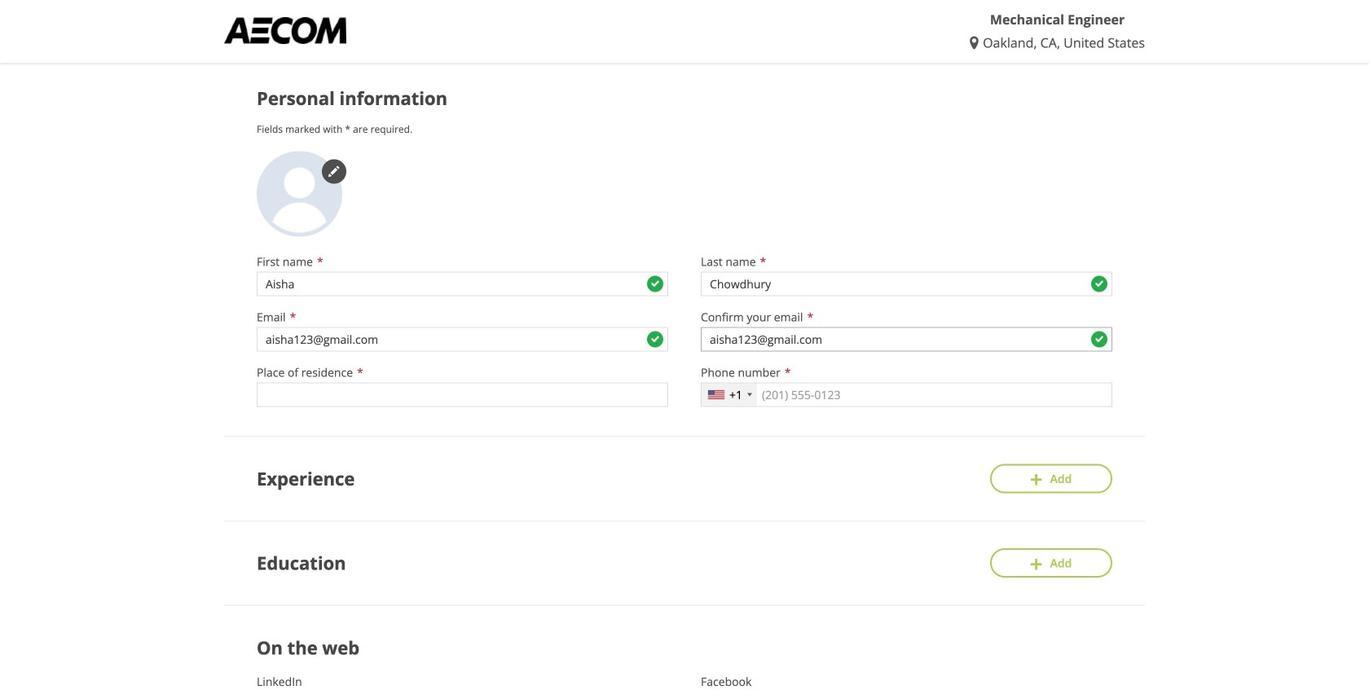 Task type: vqa. For each thing, say whether or not it's contained in the screenshot.
the Wix Logo on the top of the page
no



Task type: locate. For each thing, give the bounding box(es) containing it.
aecom logo image
[[224, 17, 346, 44]]

location image
[[970, 36, 983, 49]]



